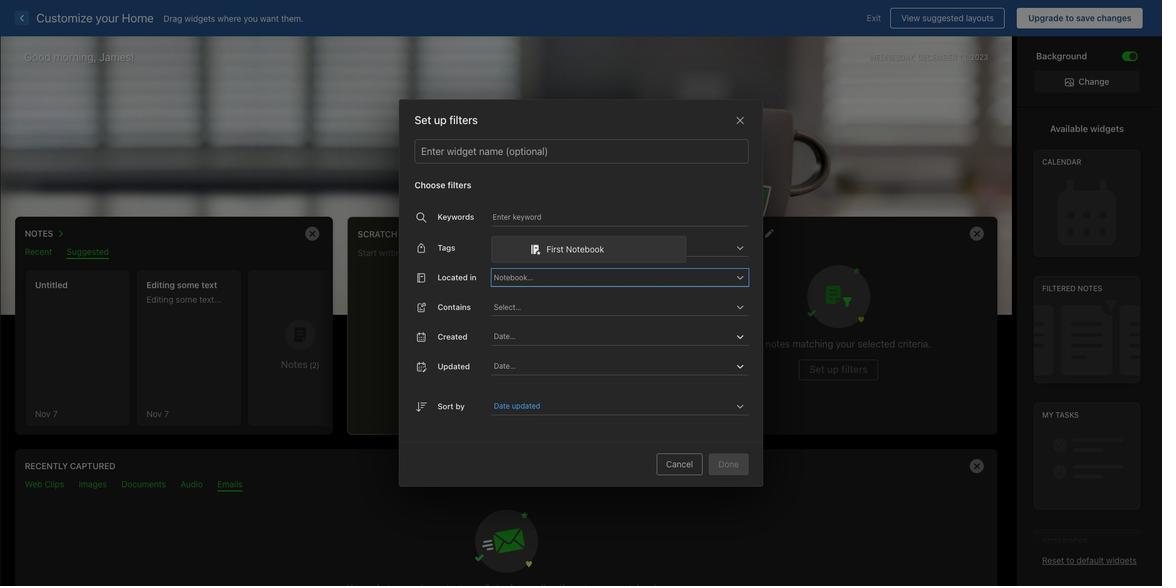 Task type: locate. For each thing, give the bounding box(es) containing it.
Created Date picker field
[[492, 328, 764, 346]]

remove image
[[633, 222, 657, 246], [966, 222, 990, 246]]

1 vertical spatial widgets
[[1091, 123, 1125, 134]]

date… for created
[[494, 332, 516, 341]]

date… for updated
[[494, 362, 516, 371]]

set up filters
[[415, 114, 478, 127]]

1 date… from the top
[[494, 332, 516, 341]]

edit widget title image
[[765, 229, 774, 238]]

 input text field for tags
[[493, 239, 734, 256]]

1 horizontal spatial remove image
[[966, 454, 990, 479]]

widgets right default
[[1107, 555, 1138, 566]]

date… inside created date picker field
[[494, 332, 516, 341]]

widgets right drag
[[185, 13, 215, 23]]

keywords
[[438, 212, 475, 222]]

to inside upgrade to save changes button
[[1067, 13, 1075, 23]]

filters right choose
[[448, 180, 472, 190]]

 input text field inside contains "field"
[[493, 299, 734, 316]]

Updated Date picker field
[[492, 358, 764, 376]]

my tasks
[[1043, 411, 1080, 420]]

layouts
[[967, 13, 995, 23]]

set
[[415, 114, 432, 127]]

good morning, james!
[[24, 51, 134, 64]]

sort
[[438, 401, 454, 411]]

0 vertical spatial widgets
[[185, 13, 215, 23]]

0 vertical spatial filters
[[450, 114, 478, 127]]

home
[[122, 11, 154, 25]]

choose filters
[[415, 180, 472, 190]]

 input text field
[[493, 239, 734, 256], [493, 299, 734, 316], [544, 398, 734, 415]]

to
[[1067, 13, 1075, 23], [1067, 555, 1075, 566]]

0 horizontal spatial remove image
[[633, 222, 657, 246]]

2023
[[971, 52, 989, 61]]

upgrade to save changes button
[[1018, 8, 1144, 28]]

to left save
[[1067, 13, 1075, 23]]

13,
[[959, 52, 969, 61]]

widgets right available
[[1091, 123, 1125, 134]]

close image
[[734, 114, 748, 128]]

widgets
[[185, 13, 215, 23], [1091, 123, 1125, 134], [1107, 555, 1138, 566]]

1 vertical spatial filters
[[448, 180, 472, 190]]

date updated button
[[494, 399, 543, 414]]

wednesday, december 13, 2023
[[869, 52, 989, 61]]

scratch
[[358, 229, 398, 239]]

0 horizontal spatial remove image
[[300, 222, 325, 246]]

to for reset
[[1067, 555, 1075, 566]]

december
[[918, 52, 957, 61]]

scratch pad
[[358, 229, 417, 239]]

 input text field inside the tags 'field'
[[493, 239, 734, 256]]

tasks
[[1056, 411, 1080, 420]]

cancel button
[[657, 454, 703, 475]]

calendar
[[1043, 158, 1082, 167]]

date… inside updated date picker field
[[494, 362, 516, 371]]

1 vertical spatial date…
[[494, 362, 516, 371]]

created
[[438, 332, 468, 341]]

Enter keyword field
[[492, 212, 749, 227]]

 input text field for contains
[[493, 299, 734, 316]]

save
[[1077, 13, 1096, 23]]

reset
[[1043, 555, 1065, 566]]

customize your home
[[36, 11, 154, 25]]

reset to default widgets
[[1043, 555, 1138, 566]]

updated
[[512, 402, 541, 411]]

suggested
[[923, 13, 964, 23]]

first
[[547, 244, 564, 254]]

available widgets
[[1051, 123, 1125, 134]]

 input text field inside "sort by" field
[[544, 398, 734, 415]]

widgets for available
[[1091, 123, 1125, 134]]

 input text field down  input text field
[[493, 299, 734, 316]]

 input text field down enter keyword field
[[493, 239, 734, 256]]

reset to default widgets button
[[1043, 555, 1138, 566]]

1 vertical spatial to
[[1067, 555, 1075, 566]]

cancel
[[667, 459, 694, 469]]

2 date… from the top
[[494, 362, 516, 371]]

2 vertical spatial  input text field
[[544, 398, 734, 415]]

Located in field
[[492, 269, 749, 287]]

1 horizontal spatial remove image
[[966, 222, 990, 246]]

morning,
[[54, 51, 97, 64]]

want
[[260, 13, 279, 23]]

filters
[[450, 114, 478, 127], [448, 180, 472, 190]]

updated
[[438, 361, 470, 371]]

to right reset
[[1067, 555, 1075, 566]]

remove image
[[300, 222, 325, 246], [966, 454, 990, 479]]

0 vertical spatial to
[[1067, 13, 1075, 23]]

to for upgrade
[[1067, 13, 1075, 23]]

date… up date on the bottom left of page
[[494, 362, 516, 371]]

upgrade
[[1029, 13, 1064, 23]]

located
[[438, 272, 468, 282]]

filtered notes
[[1043, 284, 1103, 293]]

0 vertical spatial  input text field
[[493, 239, 734, 256]]

 input text field down updated date picker field
[[544, 398, 734, 415]]

notebooks
[[1043, 537, 1089, 547]]

filters right up on the left top of the page
[[450, 114, 478, 127]]

date…
[[494, 332, 516, 341], [494, 362, 516, 371]]

background
[[1037, 50, 1088, 61]]

1 vertical spatial remove image
[[966, 454, 990, 479]]

where
[[218, 13, 242, 23]]

date… right created
[[494, 332, 516, 341]]

change button
[[1035, 71, 1141, 93]]

1 vertical spatial  input text field
[[493, 299, 734, 316]]

0 vertical spatial date…
[[494, 332, 516, 341]]

sort by
[[438, 401, 465, 411]]



Task type: describe. For each thing, give the bounding box(es) containing it.
filtered
[[1043, 284, 1077, 293]]

exit
[[867, 13, 882, 23]]

pad
[[400, 229, 417, 239]]

default
[[1078, 555, 1105, 566]]

0 vertical spatial remove image
[[300, 222, 325, 246]]

notebook
[[566, 244, 605, 254]]

Enter widget name (optional) text field
[[420, 140, 744, 163]]

1 remove image from the left
[[633, 222, 657, 246]]

wednesday,
[[869, 52, 916, 61]]

done button
[[709, 454, 749, 475]]

exit button
[[858, 8, 891, 28]]

Sort by field
[[492, 398, 749, 416]]

Tags field
[[492, 239, 749, 257]]

drag widgets where you want them.
[[164, 13, 304, 23]]

changes
[[1098, 13, 1132, 23]]

date updated
[[494, 402, 541, 411]]

widgets for drag
[[185, 13, 215, 23]]

Contains field
[[492, 299, 749, 316]]

2 remove image from the left
[[966, 222, 990, 246]]

in
[[470, 272, 477, 282]]

date
[[494, 402, 510, 411]]

done
[[719, 459, 740, 469]]

available
[[1051, 123, 1089, 134]]

 input text field
[[493, 269, 734, 286]]

located in
[[438, 272, 477, 282]]

james!
[[99, 51, 134, 64]]

customize
[[36, 11, 93, 25]]

them.
[[281, 13, 304, 23]]

2 vertical spatial widgets
[[1107, 555, 1138, 566]]

by
[[456, 401, 465, 411]]

notes
[[1079, 284, 1103, 293]]

view suggested layouts button
[[891, 8, 1006, 28]]

tags
[[438, 243, 456, 252]]

first notebook
[[547, 244, 605, 254]]

my
[[1043, 411, 1054, 420]]

view suggested layouts
[[902, 13, 995, 23]]

up
[[434, 114, 447, 127]]

contains
[[438, 302, 471, 312]]

good
[[24, 51, 51, 64]]

change
[[1079, 76, 1110, 87]]

choose
[[415, 180, 446, 190]]

your
[[96, 11, 119, 25]]

view
[[902, 13, 921, 23]]

you
[[244, 13, 258, 23]]

scratch pad button
[[358, 226, 417, 242]]

drag
[[164, 13, 182, 23]]

upgrade to save changes
[[1029, 13, 1132, 23]]



Task type: vqa. For each thing, say whether or not it's contained in the screenshot.
Click to collapse ICON
no



